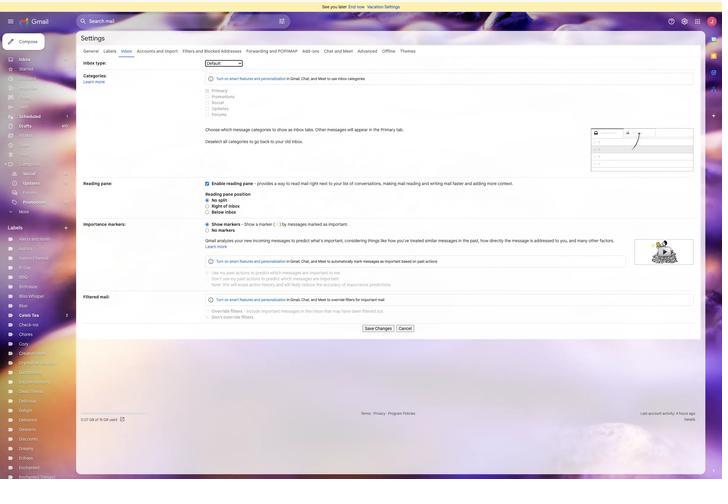 Task type: locate. For each thing, give the bounding box(es) containing it.
1 horizontal spatial your
[[276, 139, 284, 144]]

labels up type: at the left top
[[104, 49, 116, 54]]

your left list
[[334, 181, 342, 186]]

considering
[[345, 238, 367, 244]]

0 vertical spatial labels
[[104, 49, 116, 54]]

on up override in the left bottom of the page
[[225, 298, 229, 302]]

to left me.
[[330, 270, 333, 276]]

1 horizontal spatial learn
[[206, 244, 216, 250]]

1 gmail, from the top
[[291, 77, 301, 81]]

message up deselect all categories to go back to your old inbox.
[[233, 127, 250, 132]]

aurora ethereal
[[19, 256, 48, 261]]

actions inside don't use my past actions to predict which messages are important. note: this will erase action history and will likely reduce the accuracy of importance predictions.
[[247, 276, 261, 282]]

other
[[316, 127, 327, 132]]

1 how from the left
[[388, 238, 396, 244]]

0 horizontal spatial forums
[[23, 190, 37, 196]]

0 horizontal spatial a
[[256, 222, 258, 227]]

account
[[649, 411, 662, 416]]

features
[[240, 77, 253, 81], [240, 259, 253, 264], [240, 298, 253, 302]]

in for in gmail, chat, and meet to override filters for important mail
[[287, 298, 290, 302]]

based
[[402, 259, 412, 264]]

to down chat
[[327, 77, 331, 81]]

2 horizontal spatial past
[[418, 259, 425, 264]]

use my past actions to predict which messages are important to me.
[[212, 270, 341, 276]]

learn inside categories: learn more
[[83, 79, 94, 85]]

1 horizontal spatial will
[[285, 282, 291, 288]]

1 vertical spatial reading
[[206, 192, 222, 197]]

meet for override
[[318, 298, 327, 302]]

delivered
[[19, 418, 37, 423]]

0 vertical spatial a
[[275, 181, 277, 186]]

15
[[99, 418, 103, 422]]

2 vertical spatial features
[[240, 298, 253, 302]]

sent link
[[19, 105, 28, 110]]

2 gmail, from the top
[[291, 259, 301, 264]]

1
[[67, 114, 68, 119]]

2 vertical spatial personalization
[[261, 298, 286, 302]]

to right back
[[271, 139, 275, 144]]

1 horizontal spatial show
[[245, 222, 255, 227]]

forums inside the labels navigation
[[23, 190, 37, 196]]

to inside don't use my past actions to predict which messages are important. note: this will erase action history and will likely reduce the accuracy of importance predictions.
[[262, 276, 265, 282]]

labels for labels heading
[[8, 225, 23, 231]]

1 dazzle from the top
[[19, 370, 32, 375]]

message inside gmail analyzes your new incoming messages to predict what's important, considering things like how you've treated similar messages in the past, how directly the message is addressed to you, and many other factors. learn more
[[513, 238, 530, 244]]

filters up the don't override filters at the left bottom
[[231, 309, 243, 314]]

inbox right labels link
[[121, 49, 132, 54]]

override down override in the left bottom of the page
[[224, 315, 241, 320]]

1 aurora from the top
[[19, 246, 32, 252]]

snoozed link
[[19, 76, 36, 81]]

dazzle for dazzle harmony
[[19, 380, 32, 385]]

2 horizontal spatial inbox
[[121, 49, 132, 54]]

echoes link
[[19, 456, 33, 461]]

predict inside don't use my past actions to predict which messages are important. note: this will erase action history and will likely reduce the accuracy of importance predictions.
[[267, 276, 280, 282]]

1 vertical spatial smart
[[230, 259, 239, 264]]

promotions inside the labels navigation
[[23, 200, 46, 205]]

None radio
[[206, 222, 209, 227], [206, 309, 209, 314], [206, 222, 209, 227], [206, 309, 209, 314]]

privacy
[[374, 411, 386, 416]]

override
[[332, 298, 345, 302], [224, 315, 241, 320]]

primary left tab.
[[381, 127, 396, 132]]

use
[[212, 270, 219, 276]]

settings right vacation
[[385, 4, 400, 10]]

spam
[[19, 143, 30, 148]]

in
[[287, 77, 290, 81], [369, 127, 373, 132], [459, 238, 462, 244], [287, 259, 290, 264], [287, 298, 290, 302], [301, 309, 305, 314]]

in up override filters - include important messages in the inbox that may have been filtered out.
[[287, 298, 290, 302]]

1 vertical spatial predict
[[256, 270, 269, 276]]

turn on smart features and personalization button down new
[[217, 259, 286, 264]]

3 gmail, from the top
[[291, 298, 301, 302]]

2 · from the left
[[387, 411, 388, 416]]

messages
[[328, 127, 347, 132], [288, 222, 307, 227], [271, 238, 291, 244], [439, 238, 458, 244], [363, 259, 380, 264], [283, 270, 302, 276], [293, 276, 312, 282], [281, 309, 300, 314]]

1 horizontal spatial primary
[[381, 127, 396, 132]]

turn on smart features and personalization in gmail, chat, and meet to automatically mark messages as important based on past actions
[[217, 259, 438, 264]]

general link
[[83, 49, 99, 54]]

important.
[[329, 222, 348, 227], [321, 276, 340, 282]]

0 horizontal spatial override
[[224, 315, 241, 320]]

Updates checkbox
[[206, 107, 209, 111]]

inbox up starred link
[[19, 57, 30, 62]]

1 personalization from the top
[[261, 77, 286, 81]]

0 horizontal spatial will
[[231, 282, 237, 288]]

2 vertical spatial -
[[244, 309, 246, 314]]

check-ins
[[19, 322, 38, 328]]

settings up general at the top of the page
[[81, 34, 105, 42]]

turn up override in the left bottom of the page
[[217, 298, 224, 302]]

as right marked
[[323, 222, 328, 227]]

gb right 0.07
[[89, 418, 94, 422]]

bliss down the "crystalline dewdrop" link
[[33, 370, 41, 375]]

a left way
[[275, 181, 277, 186]]

reading up no split
[[206, 192, 222, 197]]

celeb tea link
[[19, 313, 39, 318]]

1 turn from the top
[[217, 77, 224, 81]]

will left appear
[[348, 127, 354, 132]]

reading up reading pane position
[[227, 181, 242, 186]]

3 chat, from the top
[[302, 298, 310, 302]]

creative ideas link
[[19, 351, 46, 356]]

meet for use
[[318, 77, 327, 81]]

0 horizontal spatial labels
[[8, 225, 23, 231]]

forums down updates link on the left top of the page
[[23, 190, 37, 196]]

the right the reduce
[[316, 282, 323, 288]]

0 horizontal spatial pane
[[223, 192, 233, 197]]

and right you,
[[570, 238, 577, 244]]

2 no from the top
[[212, 228, 217, 233]]

past inside don't use my past actions to predict which messages are important. note: this will erase action history and will likely reduce the accuracy of importance predictions.
[[237, 276, 246, 282]]

1 horizontal spatial inbox
[[83, 60, 95, 66]]

snoozed
[[19, 76, 36, 81]]

3 turn from the top
[[217, 298, 224, 302]]

1 vertical spatial social
[[23, 171, 35, 177]]

0 horizontal spatial learn
[[83, 79, 94, 85]]

no right no markers radio
[[212, 228, 217, 233]]

Promotions checkbox
[[206, 95, 209, 99]]

2 vertical spatial chat,
[[302, 298, 310, 302]]

vacation
[[368, 4, 384, 10]]

primary right primary checkbox
[[212, 88, 228, 93]]

1 horizontal spatial learn more link
[[206, 244, 227, 250]]

updates up forums link
[[23, 181, 40, 186]]

personalization up use my past actions to predict which messages are important to me.
[[261, 259, 286, 264]]

97
[[64, 57, 68, 62]]

1 horizontal spatial are
[[313, 276, 320, 282]]

Below inbox radio
[[206, 210, 209, 215]]

navigation containing save changes
[[83, 324, 694, 332]]

meet for automatically
[[318, 259, 327, 264]]

and right history
[[276, 282, 284, 288]]

reading pane position
[[206, 192, 251, 197]]

turn
[[217, 77, 224, 81], [217, 259, 224, 264], [217, 298, 224, 302]]

gmail, up override filters - include important messages in the inbox that may have been filtered out.
[[291, 298, 301, 302]]

1 vertical spatial override
[[224, 315, 241, 320]]

will left likely
[[285, 282, 291, 288]]

labels up alerts
[[8, 225, 23, 231]]

below inbox
[[212, 210, 236, 215]]

2 turn from the top
[[217, 259, 224, 264]]

and
[[156, 49, 164, 54], [196, 49, 203, 54], [270, 49, 277, 54], [335, 49, 342, 54], [254, 77, 260, 81], [311, 77, 317, 81], [422, 181, 429, 186], [465, 181, 472, 186], [31, 237, 38, 242], [570, 238, 577, 244], [254, 259, 260, 264], [311, 259, 317, 264], [276, 282, 284, 288], [254, 298, 260, 302], [311, 298, 317, 302]]

2 vertical spatial turn on smart features and personalization button
[[217, 298, 286, 302]]

2
[[66, 313, 68, 318]]

1 vertical spatial -
[[242, 222, 244, 227]]

past right based on the right of the page
[[418, 259, 425, 264]]

None radio
[[206, 277, 209, 281]]

main menu image
[[7, 18, 14, 25]]

Use my past actions to predict which messages are important to me. radio
[[206, 271, 209, 275]]

alerts and notifs
[[19, 237, 51, 242]]

2 reading from the left
[[407, 181, 421, 186]]

categories link
[[19, 162, 40, 167]]

0 vertical spatial pane
[[243, 181, 253, 186]]

1 vertical spatial use
[[223, 276, 230, 282]]

important right 'include'
[[262, 309, 280, 314]]

0 vertical spatial learn more link
[[83, 79, 105, 85]]

as down like
[[381, 259, 384, 264]]

of inside don't use my past actions to predict which messages are important. note: this will erase action history and will likely reduce the accuracy of importance predictions.
[[342, 282, 346, 288]]

to left you,
[[556, 238, 560, 244]]

pane up split
[[223, 192, 233, 197]]

chats
[[19, 95, 30, 100]]

inbox link right labels link
[[121, 49, 132, 54]]

Search mail text field
[[89, 18, 262, 24]]

out.
[[377, 309, 385, 314]]

of right accuracy
[[342, 282, 346, 288]]

0 vertical spatial predict
[[297, 238, 310, 244]]

thread
[[30, 389, 43, 395]]

add-ons
[[303, 49, 320, 54]]

and inside don't use my past actions to predict which messages are important. note: this will erase action history and will likely reduce the accuracy of importance predictions.
[[276, 282, 284, 288]]

1 chat, from the top
[[302, 77, 310, 81]]

on down analyzes
[[225, 259, 229, 264]]

appear
[[355, 127, 368, 132]]

dazzle harmony link
[[19, 380, 50, 385]]

0 horizontal spatial social
[[23, 171, 35, 177]]

writing
[[431, 181, 443, 186]]

no
[[212, 198, 217, 203], [212, 228, 217, 233]]

meet up that at the bottom left of the page
[[318, 298, 327, 302]]

updates right updates option
[[212, 106, 229, 111]]

0 horizontal spatial categories
[[229, 139, 249, 144]]

accounts and import
[[137, 49, 178, 54]]

2 don't from the top
[[212, 315, 223, 320]]

importance
[[347, 282, 369, 288]]

0 horizontal spatial your
[[235, 238, 243, 244]]

alerts and notifs link
[[19, 237, 51, 242]]

dead thread link
[[19, 389, 43, 395]]

personalization for promotions
[[261, 77, 286, 81]]

more right adding
[[488, 181, 497, 186]]

search mail image
[[78, 16, 89, 27]]

0 horizontal spatial how
[[388, 238, 396, 244]]

support image
[[669, 18, 676, 25]]

features down new
[[240, 259, 253, 264]]

labels link
[[104, 49, 116, 54]]

in for in gmail, chat, and meet to automatically mark messages as important based on past actions
[[287, 259, 290, 264]]

as right show at the top of page
[[288, 127, 293, 132]]

None search field
[[76, 14, 291, 29]]

reading for reading pane position
[[206, 192, 222, 197]]

inbox left that at the bottom left of the page
[[313, 309, 323, 314]]

0 vertical spatial don't
[[212, 276, 222, 282]]

don't
[[212, 276, 222, 282], [212, 315, 223, 320]]

as
[[288, 127, 293, 132], [323, 222, 328, 227], [381, 259, 384, 264]]

other
[[589, 238, 599, 244]]

gmail
[[206, 238, 216, 244]]

1 vertical spatial dazzle
[[19, 380, 32, 385]]

which up all
[[221, 127, 232, 132]]

and right alerts
[[31, 237, 38, 242]]

chat, up don't use my past actions to predict which messages are important. note: this will erase action history and will likely reduce the accuracy of importance predictions.
[[302, 259, 310, 264]]

No markers radio
[[206, 228, 209, 233]]

categories:
[[83, 73, 107, 79]]

1 don't from the top
[[212, 276, 222, 282]]

past up erase
[[237, 276, 246, 282]]

aurora for aurora link
[[19, 246, 32, 252]]

meet
[[343, 49, 353, 54], [318, 77, 327, 81], [318, 259, 327, 264], [318, 298, 327, 302]]

0 horizontal spatial message
[[233, 127, 250, 132]]

- left marker
[[242, 222, 244, 227]]

0 vertical spatial no
[[212, 198, 217, 203]]

1 horizontal spatial settings
[[385, 4, 400, 10]]

0 horizontal spatial show
[[212, 222, 223, 227]]

your inside gmail analyzes your new incoming messages to predict what's important, considering things like how you've treated similar messages in the past, how directly the message is addressed to you, and many other factors. learn more
[[235, 238, 243, 244]]

categories right all
[[229, 139, 249, 144]]

notifs
[[40, 237, 51, 242]]

2 horizontal spatial as
[[381, 259, 384, 264]]

gmail, down pop/imap
[[291, 77, 301, 81]]

birthdaze
[[19, 284, 37, 290]]

2 dazzle from the top
[[19, 380, 32, 385]]

2 features from the top
[[240, 259, 253, 264]]

gmail, up don't use my past actions to predict which messages are important. note: this will erase action history and will likely reduce the accuracy of importance predictions.
[[291, 259, 301, 264]]

in inside gmail analyzes your new incoming messages to predict what's important, considering things like how you've treated similar messages in the past, how directly the message is addressed to you, and many other factors. learn more
[[459, 238, 462, 244]]

1 horizontal spatial reading
[[407, 181, 421, 186]]

1 vertical spatial filters
[[231, 309, 243, 314]]

2 vertical spatial actions
[[247, 276, 261, 282]]

1 horizontal spatial how
[[481, 238, 489, 244]]

1 vertical spatial gmail,
[[291, 259, 301, 264]]

personalization for don't override filters
[[261, 298, 286, 302]]

1 horizontal spatial categories
[[251, 127, 272, 132]]

how right past,
[[481, 238, 489, 244]]

whisper
[[29, 294, 44, 299]]

·
[[372, 411, 373, 416], [387, 411, 388, 416]]

2 aurora from the top
[[19, 256, 32, 261]]

learn
[[83, 79, 94, 85], [206, 244, 216, 250]]

1 vertical spatial chat,
[[302, 259, 310, 264]]

creative ideas
[[19, 351, 46, 356]]

turn on smart features and personalization button down forwarding
[[217, 77, 286, 81]]

social down categories
[[23, 171, 35, 177]]

promotions up the more button
[[23, 200, 46, 205]]

2 vertical spatial predict
[[267, 276, 280, 282]]

3 turn on smart features and personalization button from the top
[[217, 298, 286, 302]]

features for promotions
[[240, 77, 253, 81]]

0 vertical spatial personalization
[[261, 77, 286, 81]]

is
[[531, 238, 534, 244]]

and up 'include'
[[254, 298, 260, 302]]

inbox link
[[121, 49, 132, 54], [19, 57, 30, 62]]

my inside don't use my past actions to predict which messages are important. note: this will erase action history and will likely reduce the accuracy of importance predictions.
[[231, 276, 236, 282]]

1 horizontal spatial forums
[[212, 112, 227, 117]]

1 smart from the top
[[230, 77, 239, 81]]

history
[[262, 282, 275, 288]]

0 vertical spatial forums
[[212, 112, 227, 117]]

1 vertical spatial aurora
[[19, 256, 32, 261]]

reading
[[227, 181, 242, 186], [407, 181, 421, 186]]

inbox inside the labels navigation
[[19, 57, 30, 62]]

0 horizontal spatial use
[[223, 276, 230, 282]]

no up right
[[212, 198, 217, 203]]

2 horizontal spatial your
[[334, 181, 342, 186]]

don't inside don't use my past actions to predict which messages are important. note: this will erase action history and will likely reduce the accuracy of importance predictions.
[[212, 276, 222, 282]]

2 chat, from the top
[[302, 259, 310, 264]]

updates inside the labels navigation
[[23, 181, 40, 186]]

advanced link
[[358, 49, 378, 54]]

0 vertical spatial updates
[[212, 106, 229, 111]]

desserts
[[19, 427, 36, 433]]

context.
[[498, 181, 514, 186]]

tab list
[[706, 31, 723, 458]]

terms
[[361, 411, 371, 416]]

important. up important,
[[329, 222, 348, 227]]

don't for don't override filters
[[212, 315, 223, 320]]

list
[[343, 181, 349, 186]]

0 vertical spatial markers
[[224, 222, 241, 227]]

b-day
[[19, 265, 31, 271]]

0 horizontal spatial as
[[288, 127, 293, 132]]

labels inside navigation
[[8, 225, 23, 231]]

promotions right promotions option
[[212, 94, 235, 99]]

are up don't use my past actions to predict which messages are important. note: this will erase action history and will likely reduce the accuracy of importance predictions.
[[303, 270, 309, 276]]

1 horizontal spatial override
[[332, 298, 345, 302]]

0 vertical spatial features
[[240, 77, 253, 81]]

2 vertical spatial smart
[[230, 298, 239, 302]]

1 no from the top
[[212, 198, 217, 203]]

1 vertical spatial learn more link
[[206, 244, 227, 250]]

None checkbox
[[206, 182, 209, 186]]

social right social option on the top left
[[212, 100, 224, 105]]

dazzle up the dead
[[19, 380, 32, 385]]

more
[[95, 79, 105, 85], [488, 181, 497, 186], [217, 244, 227, 250]]

0 vertical spatial use
[[332, 77, 337, 81]]

0 vertical spatial are
[[303, 270, 309, 276]]

primary
[[212, 88, 228, 93], [381, 127, 396, 132]]

3 smart from the top
[[230, 298, 239, 302]]

- for show
[[242, 222, 244, 227]]

show left marker
[[245, 222, 255, 227]]

don't for don't use my past actions to predict which messages are important. note: this will erase action history and will likely reduce the accuracy of importance predictions.
[[212, 276, 222, 282]]

more inside gmail analyzes your new incoming messages to predict what's important, considering things like how you've treated similar messages in the past, how directly the message is addressed to you, and many other factors. learn more
[[217, 244, 227, 250]]

1 horizontal spatial past
[[237, 276, 246, 282]]

in up use my past actions to predict which messages are important to me.
[[287, 259, 290, 264]]

mail
[[301, 181, 309, 186], [398, 181, 406, 186], [444, 181, 452, 186], [378, 298, 385, 302]]

celeb tea
[[19, 313, 39, 318]]

in for in gmail, chat, and meet to use inbox categories
[[287, 77, 290, 81]]

1 vertical spatial message
[[513, 238, 530, 244]]

are inside don't use my past actions to predict which messages are important. note: this will erase action history and will likely reduce the accuracy of importance predictions.
[[313, 276, 320, 282]]

turn for promotions
[[217, 77, 224, 81]]

- left provides
[[254, 181, 256, 186]]

navigation
[[83, 324, 694, 332]]

1 features from the top
[[240, 77, 253, 81]]

more inside categories: learn more
[[95, 79, 105, 85]]

features down forwarding
[[240, 77, 253, 81]]

mark
[[354, 259, 362, 264]]

messages right by
[[288, 222, 307, 227]]

of right list
[[350, 181, 354, 186]]

features for don't override filters
[[240, 298, 253, 302]]

gmail, for promotions
[[291, 77, 301, 81]]

3 features from the top
[[240, 298, 253, 302]]

footer
[[76, 411, 701, 423]]

1 horizontal spatial promotions
[[212, 94, 235, 99]]

privacy link
[[374, 411, 386, 416]]

1 horizontal spatial as
[[323, 222, 328, 227]]

1 vertical spatial labels
[[8, 225, 23, 231]]

0 horizontal spatial reading
[[83, 181, 100, 186]]

aurora down alerts
[[19, 246, 32, 252]]

2 vertical spatial filters
[[242, 315, 254, 320]]

0 vertical spatial bliss
[[19, 294, 28, 299]]

learn more link
[[83, 79, 105, 85], [206, 244, 227, 250]]

1 vertical spatial no
[[212, 228, 217, 233]]

actions down similar at the right of page
[[426, 259, 438, 264]]

1 vertical spatial promotions
[[23, 200, 46, 205]]

2 vertical spatial turn
[[217, 298, 224, 302]]

1 horizontal spatial inbox link
[[121, 49, 132, 54]]

2 smart from the top
[[230, 259, 239, 264]]

learn inside gmail analyzes your new incoming messages to predict what's important, considering things like how you've treated similar messages in the past, how directly the message is addressed to you, and many other factors. learn more
[[206, 244, 216, 250]]

filters
[[183, 49, 195, 54]]

0 horizontal spatial my
[[220, 270, 226, 276]]

0 horizontal spatial promotions
[[23, 200, 46, 205]]

will
[[348, 127, 354, 132], [231, 282, 237, 288], [285, 282, 291, 288]]

meet down ons
[[318, 77, 327, 81]]

link to an instructional video for priority inbox image
[[635, 239, 694, 265]]

bliss up blue link
[[19, 294, 28, 299]]

1 vertical spatial categories
[[251, 127, 272, 132]]

old
[[285, 139, 291, 144]]

actions up action at the bottom left of page
[[247, 276, 261, 282]]

4
[[677, 411, 679, 416]]

0 horizontal spatial primary
[[212, 88, 228, 93]]

0 vertical spatial aurora
[[19, 246, 32, 252]]

1 turn on smart features and personalization button from the top
[[217, 77, 286, 81]]

2 vertical spatial your
[[235, 238, 243, 244]]

new
[[244, 238, 252, 244]]

more down categories:
[[95, 79, 105, 85]]

- left 'include'
[[244, 309, 246, 314]]

inbox down the chat and meet
[[338, 77, 347, 81]]

0 horizontal spatial inbox
[[19, 57, 30, 62]]

3 personalization from the top
[[261, 298, 286, 302]]

Don't override filters radio
[[206, 315, 209, 320]]

forums
[[212, 112, 227, 117], [23, 190, 37, 196]]

1 vertical spatial inbox link
[[19, 57, 30, 62]]

which
[[221, 127, 232, 132], [270, 270, 282, 276], [281, 276, 292, 282]]

smart down this
[[230, 298, 239, 302]]

trash
[[19, 152, 29, 158]]

markers up analyzes
[[219, 228, 235, 233]]

gmail, for don't override filters
[[291, 298, 301, 302]]

settings
[[385, 4, 400, 10], [81, 34, 105, 42]]

predict down use my past actions to predict which messages are important to me.
[[267, 276, 280, 282]]

past,
[[471, 238, 480, 244]]



Task type: vqa. For each thing, say whether or not it's contained in the screenshot.
Categories: Learn more
yes



Task type: describe. For each thing, give the bounding box(es) containing it.
0 vertical spatial which
[[221, 127, 232, 132]]

activity:
[[663, 411, 676, 416]]

Right of inbox radio
[[206, 204, 209, 209]]

0 vertical spatial social
[[212, 100, 224, 105]]

that
[[324, 309, 332, 314]]

1 horizontal spatial pane
[[243, 181, 253, 186]]

0 vertical spatial override
[[332, 298, 345, 302]]

0 vertical spatial your
[[276, 139, 284, 144]]

chat and meet
[[324, 49, 353, 54]]

on for turn on smart features and personalization in gmail, chat, and meet to automatically mark messages as important based on past actions
[[225, 259, 229, 264]]

inbox down right of inbox
[[225, 210, 236, 215]]

turn on smart features and personalization button for promotions
[[217, 77, 286, 81]]

override filters - include important messages in the inbox that may have been filtered out.
[[212, 309, 385, 314]]

and left the import
[[156, 49, 164, 54]]

0 vertical spatial primary
[[212, 88, 228, 93]]

enchanted link
[[19, 465, 39, 471]]

messages down the )
[[271, 238, 291, 244]]

aurora for aurora ethereal
[[19, 256, 32, 261]]

markers for no
[[219, 228, 235, 233]]

celeb
[[19, 313, 31, 318]]

inbox left tabs.
[[294, 127, 304, 132]]

and down the reduce
[[311, 298, 317, 302]]

the inside don't use my past actions to predict which messages are important. note: this will erase action history and will likely reduce the accuracy of importance predictions.
[[316, 282, 323, 288]]

2 how from the left
[[481, 238, 489, 244]]

and down what's
[[311, 259, 317, 264]]

below
[[212, 210, 224, 215]]

no for no markers
[[212, 228, 217, 233]]

0 vertical spatial past
[[418, 259, 425, 264]]

2 turn on smart features and personalization button from the top
[[217, 259, 286, 264]]

2 vertical spatial as
[[381, 259, 384, 264]]

on right based on the right of the page
[[413, 259, 417, 264]]

in right appear
[[369, 127, 373, 132]]

No split radio
[[206, 198, 209, 203]]

- for include
[[244, 309, 246, 314]]

pane:
[[101, 181, 112, 186]]

no split
[[212, 198, 227, 203]]

inbox up below inbox
[[229, 204, 240, 209]]

on for turn on smart features and personalization in gmail, chat, and meet to use inbox categories
[[225, 77, 229, 81]]

1 horizontal spatial use
[[332, 77, 337, 81]]

and right filters
[[196, 49, 203, 54]]

use inside don't use my past actions to predict which messages are important. note: this will erase action history and will likely reduce the accuracy of importance predictions.
[[223, 276, 230, 282]]

dreamy link
[[19, 446, 34, 452]]

compose
[[19, 39, 38, 44]]

check-
[[19, 322, 33, 328]]

forwarding and pop/imap link
[[247, 49, 298, 54]]

of inside footer
[[95, 418, 99, 422]]

mail up out.
[[378, 298, 385, 302]]

1 vertical spatial past
[[227, 270, 235, 276]]

mail right read
[[301, 181, 309, 186]]

to left what's
[[292, 238, 295, 244]]

1 vertical spatial a
[[256, 222, 258, 227]]

details
[[685, 417, 696, 422]]

for
[[356, 298, 361, 302]]

trash link
[[19, 152, 29, 158]]

2 show from the left
[[245, 222, 255, 227]]

0 horizontal spatial are
[[303, 270, 309, 276]]

) by messages marked as important.
[[280, 222, 348, 227]]

bliss whisper
[[19, 294, 44, 299]]

ins
[[33, 322, 38, 328]]

and inside gmail analyzes your new incoming messages to predict what's important, considering things like how you've treated similar messages in the past, how directly the message is addressed to you, and many other factors. learn more
[[570, 238, 577, 244]]

important down turn on smart features and personalization in gmail, chat, and meet to automatically mark messages as important based on past actions
[[310, 270, 328, 276]]

chat, for don't override filters
[[302, 298, 310, 302]]

predictions.
[[370, 282, 392, 288]]

you
[[331, 4, 338, 10]]

settings image
[[682, 18, 689, 25]]

mail right making
[[398, 181, 406, 186]]

spam link
[[19, 143, 30, 148]]

0 horizontal spatial bliss
[[19, 294, 28, 299]]

and right chat
[[335, 49, 342, 54]]

dead
[[19, 389, 29, 395]]

mail:
[[100, 294, 110, 300]]

to left 'go'
[[250, 139, 254, 144]]

you,
[[561, 238, 569, 244]]

starred link
[[19, 66, 33, 72]]

aurora ethereal link
[[19, 256, 48, 261]]

important. inside don't use my past actions to predict which messages are important. note: this will erase action history and will likely reduce the accuracy of importance predictions.
[[321, 276, 340, 282]]

alerts
[[19, 237, 30, 242]]

messages down turn on smart features and personalization in gmail, chat, and meet to override filters for important mail
[[281, 309, 300, 314]]

to right way
[[287, 181, 290, 186]]

choose
[[206, 127, 220, 132]]

offline
[[383, 49, 396, 54]]

follow link to manage storage image
[[120, 417, 126, 423]]

1 vertical spatial which
[[270, 270, 282, 276]]

footer containing terms
[[76, 411, 701, 423]]

to left show at the top of page
[[273, 127, 276, 132]]

choose which message categories to show as inbox tabs. other messages will appear in the primary tab.
[[206, 127, 404, 132]]

chat, for promotions
[[302, 77, 310, 81]]

drafts link
[[19, 124, 32, 129]]

type:
[[96, 60, 106, 66]]

filters and blocked addresses link
[[183, 49, 242, 54]]

important left based on the right of the page
[[385, 259, 401, 264]]

the down turn on smart features and personalization in gmail, chat, and meet to override filters for important mail
[[306, 309, 312, 314]]

on for turn on smart features and personalization in gmail, chat, and meet to override filters for important mail
[[225, 298, 229, 302]]

0 horizontal spatial inbox link
[[19, 57, 30, 62]]

1 horizontal spatial updates
[[212, 106, 229, 111]]

include
[[247, 309, 261, 314]]

see you later end now vacation settings
[[323, 4, 400, 10]]

social inside the labels navigation
[[23, 171, 35, 177]]

inbox for inbox type:
[[83, 60, 95, 66]]

to right "next"
[[329, 181, 333, 186]]

markers for show
[[224, 222, 241, 227]]

and left pop/imap
[[270, 49, 277, 54]]

program policies link
[[389, 411, 416, 416]]

mail left faster
[[444, 181, 452, 186]]

and down incoming
[[254, 259, 260, 264]]

changes
[[376, 326, 392, 331]]

1 show from the left
[[212, 222, 223, 227]]

of up below inbox
[[224, 204, 228, 209]]

delivered link
[[19, 418, 37, 423]]

which inside don't use my past actions to predict which messages are important. note: this will erase action history and will likely reduce the accuracy of importance predictions.
[[281, 276, 292, 282]]

messages inside don't use my past actions to predict which messages are important. note: this will erase action history and will likely reduce the accuracy of importance predictions.
[[293, 276, 312, 282]]

desserts link
[[19, 427, 36, 433]]

more
[[19, 209, 29, 215]]

back
[[261, 139, 270, 144]]

0 vertical spatial filters
[[346, 298, 355, 302]]

2 gb from the left
[[104, 418, 109, 422]]

messages right similar at the right of page
[[439, 238, 458, 244]]

in for - include important messages in the inbox that may have been filtered out.
[[301, 309, 305, 314]]

incoming
[[253, 238, 270, 244]]

dreamy
[[19, 446, 34, 452]]

position
[[234, 192, 251, 197]]

and right faster
[[465, 181, 472, 186]]

2 horizontal spatial will
[[348, 127, 354, 132]]

1 vertical spatial actions
[[236, 270, 250, 276]]

scheduled link
[[19, 114, 41, 119]]

turn on smart features and personalization button for don't override filters
[[217, 298, 286, 302]]

0 vertical spatial as
[[288, 127, 293, 132]]

cancel
[[399, 326, 412, 331]]

to left the automatically
[[327, 259, 331, 264]]

later
[[339, 4, 347, 10]]

filtered
[[83, 294, 99, 300]]

advanced
[[358, 49, 378, 54]]

0 vertical spatial important.
[[329, 222, 348, 227]]

0 vertical spatial actions
[[426, 259, 438, 264]]

labels heading
[[8, 225, 63, 231]]

to up that at the bottom left of the page
[[327, 298, 331, 302]]

and down forwarding
[[254, 77, 260, 81]]

1 vertical spatial bliss
[[33, 370, 41, 375]]

inbox for left the inbox link
[[19, 57, 30, 62]]

inbox for the inbox link to the right
[[121, 49, 132, 54]]

ideas
[[36, 351, 46, 356]]

advanced search options image
[[276, 15, 288, 27]]

)
[[280, 222, 281, 227]]

b-day link
[[19, 265, 31, 271]]

filters and blocked addresses
[[183, 49, 242, 54]]

override
[[212, 309, 230, 314]]

read
[[291, 181, 300, 186]]

reading for reading pane:
[[83, 181, 100, 186]]

you've
[[397, 238, 409, 244]]

1 reading from the left
[[227, 181, 242, 186]]

1 · from the left
[[372, 411, 373, 416]]

show
[[277, 127, 287, 132]]

Forums checkbox
[[206, 112, 209, 117]]

terms link
[[361, 411, 371, 416]]

and left writing
[[422, 181, 429, 186]]

0 vertical spatial promotions
[[212, 94, 235, 99]]

tea
[[32, 313, 39, 318]]

predict inside gmail analyzes your new incoming messages to predict what's important, considering things like how you've treated similar messages in the past, how directly the message is addressed to you, and many other factors. learn more
[[297, 238, 310, 244]]

aurora link
[[19, 246, 32, 252]]

labels for labels link
[[104, 49, 116, 54]]

2 personalization from the top
[[261, 259, 286, 264]]

and inside the labels navigation
[[31, 237, 38, 242]]

messages right other at the top of the page
[[328, 127, 347, 132]]

Primary checkbox
[[206, 89, 209, 93]]

program
[[389, 411, 402, 416]]

used
[[109, 418, 117, 422]]

ago
[[690, 411, 696, 416]]

the right directly
[[505, 238, 512, 244]]

meet right chat
[[343, 49, 353, 54]]

echoes
[[19, 456, 33, 461]]

1 gb from the left
[[89, 418, 94, 422]]

accuracy
[[324, 282, 341, 288]]

labels navigation
[[0, 31, 76, 479]]

go
[[255, 139, 260, 144]]

important right for
[[362, 298, 377, 302]]

1 vertical spatial settings
[[81, 34, 105, 42]]

adding
[[474, 181, 487, 186]]

smart for don't override filters
[[230, 298, 239, 302]]

promotions link
[[23, 200, 46, 205]]

blue
[[19, 303, 27, 309]]

and down ons
[[311, 77, 317, 81]]

smart for promotions
[[230, 77, 239, 81]]

the left past,
[[463, 238, 470, 244]]

turn for don't override filters
[[217, 298, 224, 302]]

dazzle for dazzle bliss
[[19, 370, 32, 375]]

0 vertical spatial -
[[254, 181, 256, 186]]

dead thread
[[19, 389, 43, 395]]

importance markers:
[[83, 222, 126, 227]]

1 vertical spatial more
[[488, 181, 497, 186]]

turn on smart features and personalization in gmail, chat, and meet to use inbox categories
[[217, 77, 365, 81]]

enchanted
[[19, 465, 39, 471]]

save changes
[[365, 326, 392, 331]]

marked
[[308, 222, 322, 227]]

messages up likely
[[283, 270, 302, 276]]

1 vertical spatial as
[[323, 222, 328, 227]]

this
[[223, 282, 230, 288]]

automatically
[[332, 259, 353, 264]]

discounts link
[[19, 437, 38, 442]]

gmail image
[[19, 15, 52, 27]]

may
[[333, 309, 341, 314]]

Social checkbox
[[206, 101, 209, 105]]

the right appear
[[374, 127, 380, 132]]

no for no split
[[212, 198, 217, 203]]

2 horizontal spatial categories
[[348, 77, 365, 81]]

dazzle bliss
[[19, 370, 41, 375]]

0 vertical spatial settings
[[385, 4, 400, 10]]

delicious link
[[19, 399, 36, 404]]

1 horizontal spatial a
[[275, 181, 277, 186]]

ethereal
[[33, 256, 48, 261]]

to up action at the bottom left of page
[[251, 270, 255, 276]]

messages right mark
[[363, 259, 380, 264]]

inbox type:
[[83, 60, 106, 66]]

delight link
[[19, 408, 32, 414]]



